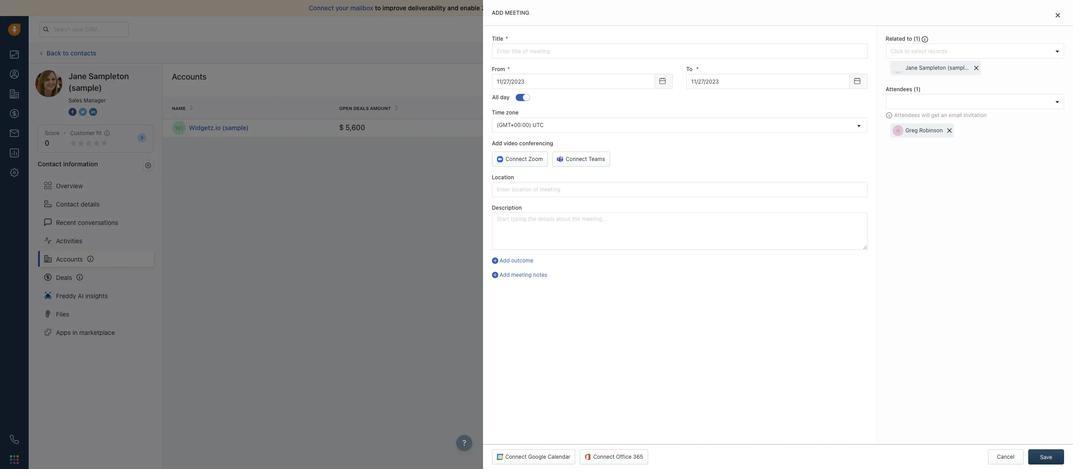 Task type: describe. For each thing, give the bounding box(es) containing it.
jane for jane sampleton (sample)
[[906, 65, 918, 71]]

won
[[511, 106, 523, 111]]

location
[[492, 174, 514, 181]]

0 for score 0
[[45, 139, 49, 147]]

an
[[942, 112, 948, 119]]

meeting for add meeting
[[505, 9, 530, 16]]

close image
[[1056, 13, 1061, 18]]

twitter circled image
[[79, 107, 87, 117]]

$ 5,600
[[339, 124, 365, 132]]

mng settings image
[[145, 162, 151, 169]]

1 horizontal spatial email
[[949, 112, 963, 119]]

day
[[500, 94, 510, 101]]

Start typing the details about the meeting... text field
[[492, 213, 868, 250]]

add outcome link
[[492, 257, 868, 265]]

sales activities
[[933, 50, 971, 56]]

$ 0
[[511, 124, 522, 132]]

notes
[[533, 272, 548, 279]]

0 horizontal spatial accounts
[[56, 256, 83, 263]]

deals for won
[[524, 106, 539, 111]]

contact for contact details
[[56, 200, 79, 208]]

connect your mailbox to improve deliverability and enable 2-way sync of email conversations.
[[309, 4, 586, 12]]

connect teams button
[[552, 152, 610, 167]]

updates available. click to refresh. link
[[498, 45, 604, 61]]

add meeting notes
[[500, 272, 548, 279]]

related for related to ( 1 )
[[886, 35, 906, 42]]

0 horizontal spatial contacts
[[70, 49, 96, 57]]

your trial ends in 21 days
[[829, 26, 887, 32]]

recent conversations
[[56, 219, 118, 226]]

to inside tab panel
[[907, 35, 913, 42]]

time
[[492, 109, 505, 116]]

freddy
[[56, 292, 76, 300]]

contact details
[[56, 200, 100, 208]]

(sample) for jane sampleton (sample)
[[948, 65, 970, 71]]

explore
[[904, 26, 924, 32]]

your
[[336, 4, 349, 12]]

Title text field
[[492, 44, 868, 59]]

all
[[492, 94, 499, 101]]

video
[[504, 140, 518, 147]]

score
[[45, 130, 59, 137]]

attendees will get an email invitation
[[895, 112, 987, 119]]

add meeting notes link
[[492, 271, 868, 279]]

from
[[492, 66, 505, 73]]

activities
[[56, 237, 82, 245]]

click
[[559, 49, 572, 56]]

trial
[[841, 26, 850, 32]]

deals
[[56, 274, 72, 282]]

will
[[922, 112, 930, 119]]

contact for contact information
[[38, 160, 62, 168]]

fit
[[96, 130, 102, 137]]

manager
[[84, 97, 106, 104]]

information
[[63, 160, 98, 168]]

0 button
[[45, 139, 49, 147]]

5,600
[[346, 124, 365, 132]]

improve
[[383, 4, 407, 12]]

refresh.
[[580, 49, 599, 56]]

score 0
[[45, 130, 59, 147]]

add video conferencing
[[492, 140, 554, 147]]

and
[[448, 4, 459, 12]]

(sample) inside widgetz.io (sample) link
[[223, 124, 249, 132]]

add meeting
[[492, 9, 530, 16]]

meeting
[[890, 49, 910, 56]]

Search your CRM... text field
[[39, 22, 129, 37]]

connect google calendar button
[[492, 450, 576, 465]]

(gmt+00:00)
[[497, 122, 531, 128]]

time zone
[[492, 109, 519, 116]]

connect zoom
[[506, 156, 543, 162]]

meeting button
[[876, 45, 915, 61]]

back to contacts
[[47, 49, 96, 57]]

add outcome
[[500, 258, 534, 264]]

add for add outcome
[[500, 258, 510, 264]]

conversations
[[78, 219, 118, 226]]

sampleton for jane sampleton (sample)
[[919, 65, 947, 71]]

widgetz.io
[[189, 124, 221, 132]]

available.
[[534, 49, 558, 56]]

2 1 from the top
[[916, 86, 919, 93]]

overview
[[56, 182, 83, 190]]

connect zoom button
[[492, 152, 548, 167]]

connect for connect office 365
[[594, 454, 615, 461]]

mailbox
[[351, 4, 373, 12]]

connect for connect zoom
[[506, 156, 527, 162]]

attendees for attendees will get an email invitation
[[895, 112, 921, 119]]

related contacts
[[855, 105, 903, 111]]

meeting for add meeting notes
[[511, 272, 532, 279]]

$ for $ 5,600
[[339, 124, 344, 132]]

open
[[339, 106, 352, 111]]

(gmt+00:00) utc link
[[493, 118, 867, 132]]

description
[[492, 205, 522, 211]]

amount for open deals amount
[[370, 106, 391, 111]]

files
[[56, 311, 69, 318]]

add for add video conferencing
[[492, 140, 502, 147]]

teams
[[589, 156, 605, 162]]

robinson
[[920, 127, 943, 134]]

2-
[[482, 4, 488, 12]]

greg
[[906, 127, 918, 134]]

open deals amount
[[339, 106, 391, 111]]

facebook circled image
[[69, 107, 77, 117]]

amount for won deals amount
[[541, 106, 562, 111]]

back
[[47, 49, 61, 57]]

won deals amount
[[511, 106, 562, 111]]

freddy ai insights
[[56, 292, 108, 300]]

1 horizontal spatial accounts
[[172, 72, 207, 82]]



Task type: vqa. For each thing, say whether or not it's contained in the screenshot.
top Attendees
yes



Task type: locate. For each thing, give the bounding box(es) containing it.
0 horizontal spatial $
[[339, 124, 344, 132]]

ends
[[851, 26, 863, 32]]

1 vertical spatial related
[[855, 105, 876, 111]]

1 amount from the left
[[370, 106, 391, 111]]

sales inside jane sampleton (sample) sales manager
[[69, 97, 82, 104]]

jane inside jane sampleton (sample) sales manager
[[69, 72, 87, 81]]

0 vertical spatial (
[[914, 35, 916, 42]]

ai
[[78, 292, 84, 300]]

1 vertical spatial email
[[949, 112, 963, 119]]

contact down 0 button
[[38, 160, 62, 168]]

accounts down the activities
[[56, 256, 83, 263]]

)
[[919, 35, 921, 42], [919, 86, 921, 93]]

0 vertical spatial in
[[864, 26, 868, 32]]

calendar
[[548, 454, 571, 461]]

conferencing
[[519, 140, 554, 147]]

(
[[914, 35, 916, 42], [914, 86, 916, 93]]

1 vertical spatial contact
[[56, 200, 79, 208]]

tab panel
[[483, 0, 1074, 470]]

insights
[[85, 292, 108, 300]]

(sample) inside jane sampleton (sample) sales manager
[[69, 83, 102, 93]]

0 inside score 0
[[45, 139, 49, 147]]

connect google calendar
[[506, 454, 571, 461]]

name
[[172, 106, 186, 111]]

jane inside tab panel
[[906, 65, 918, 71]]

0 horizontal spatial sampleton
[[89, 72, 129, 81]]

1 vertical spatial 0
[[45, 139, 49, 147]]

2 $ from the left
[[511, 124, 516, 132]]

sampleton
[[919, 65, 947, 71], [89, 72, 129, 81]]

meeting right way
[[505, 9, 530, 16]]

phone element
[[5, 431, 23, 449]]

1 vertical spatial meeting
[[511, 272, 532, 279]]

connect down video
[[506, 156, 527, 162]]

21
[[870, 26, 875, 32]]

to down explore
[[907, 35, 913, 42]]

connect for connect google calendar
[[506, 454, 527, 461]]

1 horizontal spatial contacts
[[877, 105, 903, 111]]

contact
[[38, 160, 62, 168], [56, 200, 79, 208]]

add left outcome
[[500, 258, 510, 264]]

jane sampleton (sample)
[[906, 65, 970, 71]]

1 deals from the left
[[354, 106, 369, 111]]

email right of
[[525, 4, 541, 12]]

0 horizontal spatial related
[[855, 105, 876, 111]]

email
[[525, 4, 541, 12], [949, 112, 963, 119]]

accounts up name at the top left
[[172, 72, 207, 82]]

add for add meeting notes
[[500, 272, 510, 279]]

apps in marketplace
[[56, 329, 115, 337]]

$ left 5,600
[[339, 124, 344, 132]]

2 deals from the left
[[524, 106, 539, 111]]

2 amount from the left
[[541, 106, 562, 111]]

0 horizontal spatial deals
[[354, 106, 369, 111]]

connect left office
[[594, 454, 615, 461]]

add right 2-
[[492, 9, 504, 16]]

( down explore
[[914, 35, 916, 42]]

in right apps
[[73, 329, 78, 337]]

1 horizontal spatial 0
[[518, 124, 522, 132]]

0 up the add video conferencing
[[518, 124, 522, 132]]

zoom
[[528, 156, 543, 162]]

office
[[616, 454, 632, 461]]

updates available. click to refresh.
[[511, 49, 599, 56]]

get
[[932, 112, 940, 119]]

0 horizontal spatial -- text field
[[492, 74, 655, 89]]

connect left google
[[506, 454, 527, 461]]

jane for jane sampleton (sample) sales manager
[[69, 72, 87, 81]]

1 vertical spatial sales
[[69, 97, 82, 104]]

365
[[633, 454, 644, 461]]

all day
[[492, 94, 510, 101]]

0 vertical spatial 1
[[916, 35, 919, 42]]

0 for $ 0
[[518, 124, 522, 132]]

1 horizontal spatial deals
[[524, 106, 539, 111]]

connect left teams
[[566, 156, 587, 162]]

0 horizontal spatial sales
[[69, 97, 82, 104]]

accounts
[[172, 72, 207, 82], [56, 256, 83, 263]]

sampleton inside tab panel
[[919, 65, 947, 71]]

$
[[339, 124, 344, 132], [511, 124, 516, 132]]

0 vertical spatial )
[[919, 35, 921, 42]]

connect left your
[[309, 4, 334, 12]]

connect office 365 button
[[580, 450, 648, 465]]

to
[[687, 66, 693, 73]]

1 horizontal spatial jane
[[906, 65, 918, 71]]

widgetz.io (sample)
[[189, 124, 249, 132]]

related inside tab panel
[[886, 35, 906, 42]]

sales up 'facebook circled' icon
[[69, 97, 82, 104]]

1 horizontal spatial (sample)
[[223, 124, 249, 132]]

contact information
[[38, 160, 98, 168]]

explore plans
[[904, 26, 939, 32]]

0 horizontal spatial (sample)
[[69, 83, 102, 93]]

1 vertical spatial (
[[914, 86, 916, 93]]

deliverability
[[408, 4, 446, 12]]

related to ( 1 )
[[886, 35, 922, 42]]

to right mailbox in the left top of the page
[[375, 4, 381, 12]]

connect inside 'button'
[[506, 454, 527, 461]]

linkedin circled image
[[89, 107, 97, 117]]

0 vertical spatial sales
[[933, 50, 947, 56]]

explore plans link
[[900, 24, 944, 34]]

deals right "open"
[[354, 106, 369, 111]]

customer fit
[[70, 130, 102, 137]]

deals
[[354, 106, 369, 111], [524, 106, 539, 111]]

what's new image
[[1009, 27, 1015, 33]]

jane sampleton (sample) sales manager
[[69, 72, 129, 104]]

conversations.
[[542, 4, 586, 12]]

meeting inside add meeting notes link
[[511, 272, 532, 279]]

connect for connect teams
[[566, 156, 587, 162]]

0 horizontal spatial 0
[[45, 139, 49, 147]]

to right click
[[573, 49, 578, 56]]

sync
[[502, 4, 516, 12]]

apps
[[56, 329, 71, 337]]

to
[[375, 4, 381, 12], [907, 35, 913, 42], [63, 49, 69, 57], [573, 49, 578, 56]]

0 vertical spatial sampleton
[[919, 65, 947, 71]]

1 $ from the left
[[339, 124, 344, 132]]

Location text field
[[492, 182, 868, 197]]

(sample) down activities
[[948, 65, 970, 71]]

-- text field for from
[[492, 74, 655, 89]]

contacts down the attendees ( 1 ) at the top right
[[877, 105, 903, 111]]

0 vertical spatial attendees
[[886, 86, 913, 93]]

1 horizontal spatial related
[[886, 35, 906, 42]]

-- text field
[[492, 74, 655, 89], [687, 74, 850, 89]]

dialog
[[483, 0, 1074, 470]]

0 vertical spatial meeting
[[505, 9, 530, 16]]

zone
[[506, 109, 519, 116]]

0 horizontal spatial email
[[525, 4, 541, 12]]

recent
[[56, 219, 76, 226]]

0 vertical spatial jane
[[906, 65, 918, 71]]

outcome
[[511, 258, 534, 264]]

1 vertical spatial in
[[73, 329, 78, 337]]

(gmt+00:00) utc
[[497, 122, 544, 128]]

details
[[81, 200, 100, 208]]

$ down zone
[[511, 124, 516, 132]]

sampleton inside jane sampleton (sample) sales manager
[[89, 72, 129, 81]]

) down the jane sampleton (sample)
[[919, 86, 921, 93]]

0 vertical spatial contacts
[[70, 49, 96, 57]]

1 vertical spatial accounts
[[56, 256, 83, 263]]

0 horizontal spatial in
[[73, 329, 78, 337]]

1 -- text field from the left
[[492, 74, 655, 89]]

connect teams
[[566, 156, 605, 162]]

sales up the jane sampleton (sample)
[[933, 50, 947, 56]]

email right an on the right top of the page
[[949, 112, 963, 119]]

attendees up related contacts
[[886, 86, 913, 93]]

0 vertical spatial accounts
[[172, 72, 207, 82]]

marketplace
[[79, 329, 115, 337]]

deals right won
[[524, 106, 539, 111]]

1 vertical spatial (sample)
[[69, 83, 102, 93]]

(sample)
[[948, 65, 970, 71], [69, 83, 102, 93], [223, 124, 249, 132]]

) down the 'explore plans' link
[[919, 35, 921, 42]]

jane down the back to contacts
[[69, 72, 87, 81]]

plans
[[925, 26, 939, 32]]

2 -- text field from the left
[[687, 74, 850, 89]]

sampleton for jane sampleton (sample) sales manager
[[89, 72, 129, 81]]

related for related contacts
[[855, 105, 876, 111]]

amount right "open"
[[370, 106, 391, 111]]

1 1 from the top
[[916, 35, 919, 42]]

0 vertical spatial (sample)
[[948, 65, 970, 71]]

contact up recent
[[56, 200, 79, 208]]

to right back
[[63, 49, 69, 57]]

1 horizontal spatial sales
[[933, 50, 947, 56]]

1 horizontal spatial $
[[511, 124, 516, 132]]

connect your mailbox link
[[309, 4, 375, 12]]

1 down explore
[[916, 35, 919, 42]]

1 vertical spatial contacts
[[877, 105, 903, 111]]

widgetz.io (sample) link
[[189, 124, 330, 133]]

sampleton up manager
[[89, 72, 129, 81]]

save button
[[1029, 450, 1065, 465]]

2 horizontal spatial (sample)
[[948, 65, 970, 71]]

your
[[829, 26, 839, 32]]

add left video
[[492, 140, 502, 147]]

$ for $ 0
[[511, 124, 516, 132]]

( down the jane sampleton (sample)
[[914, 86, 916, 93]]

greg robinson
[[906, 127, 943, 134]]

1 horizontal spatial amount
[[541, 106, 562, 111]]

amount
[[370, 106, 391, 111], [541, 106, 562, 111]]

-- text field for to
[[687, 74, 850, 89]]

related
[[886, 35, 906, 42], [855, 105, 876, 111]]

customer
[[70, 130, 95, 137]]

google
[[528, 454, 547, 461]]

1 horizontal spatial sampleton
[[919, 65, 947, 71]]

0 vertical spatial contact
[[38, 160, 62, 168]]

freshworks switcher image
[[10, 456, 19, 465]]

1 vertical spatial attendees
[[895, 112, 921, 119]]

invitation
[[964, 112, 987, 119]]

(sample) up manager
[[69, 83, 102, 93]]

utc
[[533, 122, 544, 128]]

attendees for attendees ( 1 )
[[886, 86, 913, 93]]

attendees up greg
[[895, 112, 921, 119]]

phone image
[[10, 436, 19, 445]]

deals for open
[[354, 106, 369, 111]]

add for add meeting
[[492, 9, 504, 16]]

updates
[[511, 49, 533, 56]]

days
[[877, 26, 887, 32]]

Click to select records search field
[[889, 47, 1053, 56]]

0 vertical spatial 0
[[518, 124, 522, 132]]

amount up utc
[[541, 106, 562, 111]]

enable
[[460, 4, 480, 12]]

1 vertical spatial 1
[[916, 86, 919, 93]]

0 down score
[[45, 139, 49, 147]]

email image
[[985, 25, 991, 33]]

in left 21
[[864, 26, 868, 32]]

sampleton down sales activities
[[919, 65, 947, 71]]

2 ) from the top
[[919, 86, 921, 93]]

1 vertical spatial )
[[919, 86, 921, 93]]

1 vertical spatial jane
[[69, 72, 87, 81]]

1 ) from the top
[[919, 35, 921, 42]]

1 horizontal spatial -- text field
[[687, 74, 850, 89]]

jane down the meeting
[[906, 65, 918, 71]]

way
[[488, 4, 500, 12]]

0 horizontal spatial amount
[[370, 106, 391, 111]]

0 horizontal spatial jane
[[69, 72, 87, 81]]

1 vertical spatial sampleton
[[89, 72, 129, 81]]

dialog containing add meeting
[[483, 0, 1074, 470]]

0 vertical spatial email
[[525, 4, 541, 12]]

meeting down outcome
[[511, 272, 532, 279]]

(sample) for jane sampleton (sample) sales manager
[[69, 83, 102, 93]]

add down add outcome
[[500, 272, 510, 279]]

2 vertical spatial (sample)
[[223, 124, 249, 132]]

tab panel containing add meeting
[[483, 0, 1074, 470]]

sales
[[933, 50, 947, 56], [69, 97, 82, 104]]

1 horizontal spatial in
[[864, 26, 868, 32]]

1 down the jane sampleton (sample)
[[916, 86, 919, 93]]

0 vertical spatial related
[[886, 35, 906, 42]]

contacts down search your crm... 'text field'
[[70, 49, 96, 57]]

meeting
[[505, 9, 530, 16], [511, 272, 532, 279]]

title
[[492, 35, 504, 42]]

to inside 'link'
[[573, 49, 578, 56]]

(sample) right widgetz.io
[[223, 124, 249, 132]]



